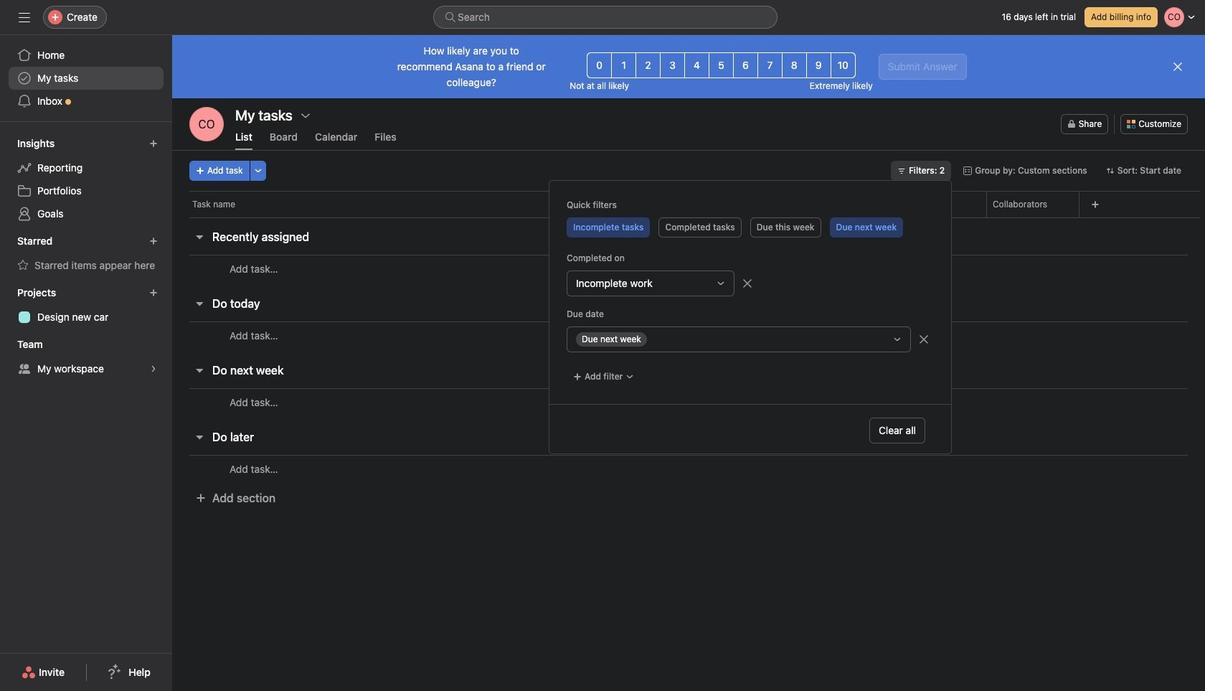 Task type: vqa. For each thing, say whether or not it's contained in the screenshot.
bottommost Collapse task list for this group icon
yes



Task type: describe. For each thing, give the bounding box(es) containing it.
hide sidebar image
[[19, 11, 30, 23]]

1 collapse task list for this group image from the top
[[194, 231, 205, 243]]

add field image
[[1092, 200, 1100, 209]]

remove image
[[742, 278, 754, 289]]

insights element
[[0, 131, 172, 228]]

remove image
[[919, 334, 930, 345]]

2 group from the top
[[567, 327, 935, 352]]

teams element
[[0, 332, 172, 383]]

add items to starred image
[[149, 237, 158, 246]]



Task type: locate. For each thing, give the bounding box(es) containing it.
global element
[[0, 35, 172, 121]]

group
[[567, 271, 935, 296], [567, 327, 935, 352]]

1 vertical spatial collapse task list for this group image
[[194, 431, 205, 443]]

more actions image
[[254, 167, 262, 175]]

show options image
[[300, 110, 311, 121]]

new insights image
[[149, 139, 158, 148]]

list box
[[434, 6, 778, 29]]

None radio
[[587, 52, 612, 78], [612, 52, 637, 78], [660, 52, 686, 78], [685, 52, 710, 78], [709, 52, 734, 78], [734, 52, 759, 78], [758, 52, 783, 78], [782, 52, 807, 78], [807, 52, 832, 78], [587, 52, 612, 78], [612, 52, 637, 78], [660, 52, 686, 78], [685, 52, 710, 78], [709, 52, 734, 78], [734, 52, 759, 78], [758, 52, 783, 78], [782, 52, 807, 78], [807, 52, 832, 78]]

collapse task list for this group image
[[194, 298, 205, 309], [194, 365, 205, 376]]

projects element
[[0, 280, 172, 332]]

None radio
[[636, 52, 661, 78], [831, 52, 856, 78], [636, 52, 661, 78], [831, 52, 856, 78]]

1 vertical spatial collapse task list for this group image
[[194, 365, 205, 376]]

1 vertical spatial group
[[567, 327, 935, 352]]

2 collapse task list for this group image from the top
[[194, 431, 205, 443]]

1 group from the top
[[567, 271, 935, 296]]

2 collapse task list for this group image from the top
[[194, 365, 205, 376]]

dismiss image
[[1173, 61, 1184, 73]]

collapse task list for this group image
[[194, 231, 205, 243], [194, 431, 205, 443]]

0 vertical spatial collapse task list for this group image
[[194, 231, 205, 243]]

starred element
[[0, 228, 172, 280]]

0 vertical spatial group
[[567, 271, 935, 296]]

option group
[[587, 52, 856, 78]]

0 vertical spatial collapse task list for this group image
[[194, 298, 205, 309]]

new project or portfolio image
[[149, 289, 158, 297]]

see details, my workspace image
[[149, 365, 158, 373]]

row
[[172, 191, 1206, 218], [190, 217, 1201, 218], [172, 255, 1206, 282], [172, 322, 1206, 349], [172, 388, 1206, 416], [172, 455, 1206, 482]]

1 collapse task list for this group image from the top
[[194, 298, 205, 309]]

view profile settings image
[[190, 107, 224, 141]]



